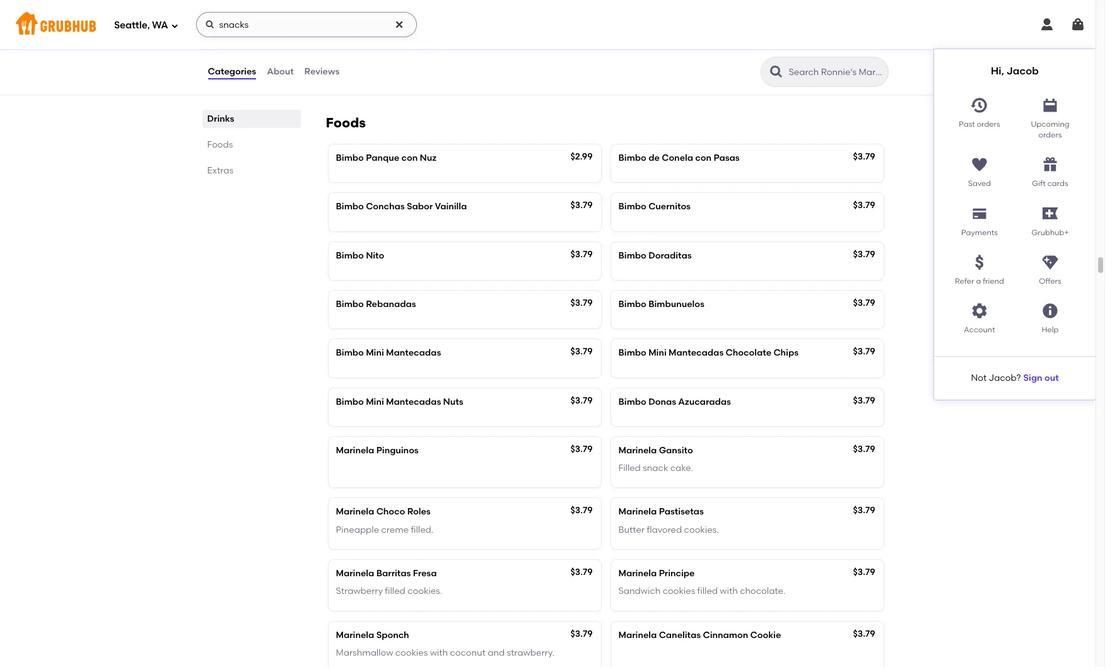 Task type: locate. For each thing, give the bounding box(es) containing it.
hi,
[[991, 65, 1004, 77]]

mantecadas up azucaradas
[[669, 348, 724, 358]]

1 vertical spatial foods
[[207, 139, 233, 150]]

sponch
[[376, 630, 409, 641]]

doraditas
[[649, 250, 692, 261]]

marinela up the strawberry
[[336, 568, 374, 579]]

pineapple
[[336, 525, 379, 535]]

butter flavored cookies.
[[619, 525, 719, 535]]

chocolate.
[[740, 586, 786, 597]]

hi, jacob
[[991, 65, 1039, 77]]

mantecadas
[[386, 348, 441, 358], [669, 348, 724, 358], [386, 396, 441, 407]]

saved
[[968, 179, 991, 188]]

1 horizontal spatial foods
[[326, 115, 366, 131]]

mantecadas left nuts at the bottom left of the page
[[386, 396, 441, 407]]

marinela up marshmallow
[[336, 630, 374, 641]]

marinela for marinela pinguinos
[[336, 445, 374, 456]]

cuernitos
[[649, 201, 691, 212]]

upcoming orders
[[1031, 120, 1070, 139]]

mantecadas for bimbo mini mantecadas nuts
[[386, 396, 441, 407]]

orders down the upcoming
[[1039, 131, 1062, 139]]

marinela up pineapple
[[336, 507, 374, 518]]

mini
[[366, 348, 384, 358], [649, 348, 667, 358], [366, 396, 384, 407]]

help
[[1042, 326, 1059, 335]]

bimbo for bimbo panque con nuz
[[336, 153, 364, 163]]

marinela left the canelitas
[[619, 630, 657, 641]]

0 vertical spatial foods
[[326, 115, 366, 131]]

bimbo left rebanadas at the top
[[336, 299, 364, 310]]

svg image inside offers link
[[1041, 254, 1059, 271]]

refer
[[955, 277, 974, 286]]

cookies down sponch
[[395, 648, 428, 658]]

svg image inside payments link
[[971, 205, 988, 222]]

1 vertical spatial cookies.
[[408, 586, 442, 597]]

?
[[1017, 373, 1021, 383]]

1 con from the left
[[402, 153, 418, 163]]

pastisetas
[[659, 507, 704, 518]]

bimbo left nito
[[336, 250, 364, 261]]

sandwich cookies filled with chocolate.
[[619, 586, 786, 597]]

0 horizontal spatial cookies.
[[408, 586, 442, 597]]

conchas
[[366, 201, 405, 212]]

strawberry.
[[507, 648, 554, 658]]

0 vertical spatial orders
[[977, 120, 1000, 128]]

a
[[976, 277, 981, 286]]

bimbo de conela con pasas
[[619, 153, 740, 163]]

svg image inside past orders link
[[971, 96, 988, 114]]

marinela choco roles
[[336, 507, 431, 518]]

1 horizontal spatial with
[[720, 586, 738, 597]]

0 horizontal spatial orders
[[977, 120, 1000, 128]]

bimbo for bimbo de conela con pasas
[[619, 153, 646, 163]]

marinela for marinela choco roles
[[336, 507, 374, 518]]

1 horizontal spatial con
[[695, 153, 712, 163]]

cinnamon
[[703, 630, 748, 641]]

with left chocolate.
[[720, 586, 738, 597]]

account link
[[944, 297, 1015, 336]]

chocolate
[[726, 348, 772, 358]]

marinela up "filled"
[[619, 445, 657, 456]]

orders for past orders
[[977, 120, 1000, 128]]

marinela
[[336, 445, 374, 456], [619, 445, 657, 456], [336, 507, 374, 518], [619, 507, 657, 518], [336, 568, 374, 579], [619, 568, 657, 579], [336, 630, 374, 641], [619, 630, 657, 641]]

bimbo bimbunuelos
[[619, 299, 705, 310]]

bimbo left the cuernitos at the right top
[[619, 201, 646, 212]]

marinela barritas fresa
[[336, 568, 437, 579]]

bimbo up 'marinela pinguinos' at the bottom left of the page
[[336, 396, 364, 407]]

0 vertical spatial jacob
[[1007, 65, 1039, 77]]

marinela up butter
[[619, 507, 657, 518]]

svg image for help
[[1041, 302, 1059, 320]]

cards
[[1048, 179, 1068, 188]]

reviews
[[304, 66, 340, 77]]

snack
[[643, 463, 668, 474]]

355 ml.
[[336, 2, 366, 13]]

with
[[720, 586, 738, 597], [430, 648, 448, 658]]

drinks
[[207, 114, 234, 124]]

svg image
[[1071, 17, 1086, 32], [205, 20, 215, 30], [171, 22, 178, 29], [971, 96, 988, 114], [1041, 156, 1059, 174], [971, 302, 988, 320]]

sign out button
[[1024, 367, 1059, 390]]

1 vertical spatial orders
[[1039, 131, 1062, 139]]

vainilla
[[435, 201, 467, 212]]

bimbo down bimbo rebanadas
[[336, 348, 364, 358]]

foods inside 'foods' tab
[[207, 139, 233, 150]]

con left nuz
[[402, 153, 418, 163]]

friend
[[983, 277, 1004, 286]]

mini down bimbo bimbunuelos
[[649, 348, 667, 358]]

bimbo rebanadas
[[336, 299, 416, 310]]

foods up extras
[[207, 139, 233, 150]]

marinela up sandwich
[[619, 568, 657, 579]]

bimbo down bimbo bimbunuelos
[[619, 348, 646, 358]]

0 horizontal spatial foods
[[207, 139, 233, 150]]

1 vertical spatial cookies
[[395, 648, 428, 658]]

past orders
[[959, 120, 1000, 128]]

mini up 'marinela pinguinos' at the bottom left of the page
[[366, 396, 384, 407]]

filled
[[619, 463, 641, 474]]

svg image inside upcoming orders link
[[1041, 96, 1059, 114]]

principe
[[659, 568, 695, 579]]

svg image inside account link
[[971, 302, 988, 320]]

cookie
[[750, 630, 781, 641]]

marinela pastisetas
[[619, 507, 704, 518]]

gift
[[1032, 179, 1046, 188]]

bimbo left donas
[[619, 396, 646, 407]]

payments
[[961, 228, 998, 237]]

bimbo mini mantecadas
[[336, 348, 441, 358]]

marshmallow cookies with coconut and strawberry.
[[336, 648, 554, 658]]

1 vertical spatial jacob
[[989, 373, 1017, 383]]

bimbo panque con nuz
[[336, 153, 437, 163]]

bimbo for bimbo mini mantecadas nuts
[[336, 396, 364, 407]]

chips
[[774, 348, 799, 358]]

mantecadas up the bimbo mini mantecadas nuts
[[386, 348, 441, 358]]

bimbo mini mantecadas nuts
[[336, 396, 463, 407]]

bimbo left bimbunuelos
[[619, 299, 646, 310]]

cookies down principe at the right of page
[[663, 586, 695, 597]]

seattle, wa
[[114, 19, 168, 31]]

svg image inside 'refer a friend' button
[[971, 254, 988, 271]]

16
[[336, 64, 344, 74]]

Search Ronnie's Market search field
[[788, 66, 884, 78]]

categories
[[208, 66, 256, 77]]

foods up bimbo panque con nuz
[[326, 115, 366, 131]]

mini for bimbo mini mantecadas nuts
[[366, 396, 384, 407]]

sandwich
[[619, 586, 661, 597]]

1 horizontal spatial cookies.
[[684, 525, 719, 535]]

filled
[[385, 586, 405, 597], [697, 586, 718, 597]]

bimbo left the doraditas
[[619, 250, 646, 261]]

orders inside upcoming orders
[[1039, 131, 1062, 139]]

marinela pinguinos
[[336, 445, 419, 456]]

with left coconut
[[430, 648, 448, 658]]

orders for upcoming orders
[[1039, 131, 1062, 139]]

mini for bimbo mini mantecadas chocolate chips
[[649, 348, 667, 358]]

svg image inside help button
[[1041, 302, 1059, 320]]

orders right past
[[977, 120, 1000, 128]]

bimbo for bimbo nito
[[336, 250, 364, 261]]

past orders link
[[944, 91, 1015, 141]]

0 vertical spatial cookies
[[663, 586, 695, 597]]

svg image for refer a friend
[[971, 254, 988, 271]]

de
[[649, 153, 660, 163]]

bimbo left 'panque'
[[336, 153, 364, 163]]

0 horizontal spatial con
[[402, 153, 418, 163]]

jacob right 'hi,'
[[1007, 65, 1039, 77]]

svg image inside saved link
[[971, 156, 988, 174]]

1 horizontal spatial orders
[[1039, 131, 1062, 139]]

0 vertical spatial cookies.
[[684, 525, 719, 535]]

1 horizontal spatial cookies
[[663, 586, 695, 597]]

jacob right not
[[989, 373, 1017, 383]]

marinela left 'pinguinos'
[[336, 445, 374, 456]]

Search for food, convenience, alcohol... search field
[[196, 12, 417, 37]]

offers
[[1039, 277, 1061, 286]]

svg image
[[1040, 17, 1055, 32], [394, 20, 404, 30], [1041, 96, 1059, 114], [971, 156, 988, 174], [971, 205, 988, 222], [971, 254, 988, 271], [1041, 254, 1059, 271], [1041, 302, 1059, 320]]

bimbo left conchas
[[336, 201, 364, 212]]

mini down bimbo rebanadas
[[366, 348, 384, 358]]

pasas
[[714, 153, 740, 163]]

conela
[[662, 153, 693, 163]]

0 horizontal spatial filled
[[385, 586, 405, 597]]

main navigation navigation
[[0, 0, 1096, 400]]

jacob
[[1007, 65, 1039, 77], [989, 373, 1017, 383]]

strawberry filled cookies.
[[336, 586, 442, 597]]

bimbo left the de
[[619, 153, 646, 163]]

355
[[336, 2, 352, 13]]

filled down barritas
[[385, 586, 405, 597]]

filled up the marinela canelitas cinnamon cookie
[[697, 586, 718, 597]]

1 horizontal spatial filled
[[697, 586, 718, 597]]

cookies
[[663, 586, 695, 597], [395, 648, 428, 658]]

0 horizontal spatial cookies
[[395, 648, 428, 658]]

con left pasas
[[695, 153, 712, 163]]

energy
[[645, 46, 675, 56]]

cookies. down fresa
[[408, 586, 442, 597]]

0 horizontal spatial with
[[430, 648, 448, 658]]

azucaradas
[[678, 396, 731, 407]]

marinela gansito
[[619, 445, 693, 456]]

marinela for marinela gansito
[[619, 445, 657, 456]]

cookies. down pastisetas
[[684, 525, 719, 535]]



Task type: describe. For each thing, give the bounding box(es) containing it.
search icon image
[[769, 64, 784, 79]]

bimbo mini mantecadas chocolate chips
[[619, 348, 799, 358]]

help button
[[1015, 297, 1086, 336]]

bimbo donas azucaradas
[[619, 396, 731, 407]]

2 filled from the left
[[697, 586, 718, 597]]

oz.
[[346, 64, 358, 74]]

rebanadas
[[366, 299, 416, 310]]

flavored
[[647, 525, 682, 535]]

pineapple creme filled.
[[336, 525, 434, 535]]

bimbo for bimbo conchas sabor vainilla
[[336, 201, 364, 212]]

drinks tab
[[207, 112, 296, 126]]

marinela canelitas cinnamon cookie
[[619, 630, 781, 641]]

reign
[[619, 46, 643, 56]]

choco
[[376, 507, 405, 518]]

payments link
[[944, 200, 1015, 239]]

foods tab
[[207, 138, 296, 151]]

cookies for sponch
[[395, 648, 428, 658]]

grubhub plus flag logo image
[[1043, 208, 1058, 220]]

bimbunuelos
[[649, 299, 705, 310]]

bimbo doraditas
[[619, 250, 692, 261]]

nito
[[366, 250, 384, 261]]

reign energy drink
[[619, 46, 700, 56]]

16 oz.
[[336, 64, 358, 74]]

marinela for marinela pastisetas
[[619, 507, 657, 518]]

marshmallow
[[336, 648, 393, 658]]

svg image for saved
[[971, 156, 988, 174]]

bimbo for bimbo mini mantecadas
[[336, 348, 364, 358]]

1 vertical spatial with
[[430, 648, 448, 658]]

$2.99 for reign energy drink
[[853, 44, 875, 55]]

svg image for upcoming orders
[[1041, 96, 1059, 114]]

pinguinos
[[376, 445, 419, 456]]

marinela for marinela principe
[[619, 568, 657, 579]]

mantecadas for bimbo mini mantecadas
[[386, 348, 441, 358]]

wa
[[152, 19, 168, 31]]

bimbo for bimbo mini mantecadas chocolate chips
[[619, 348, 646, 358]]

bimbo cuernitos
[[619, 201, 691, 212]]

not
[[971, 373, 987, 383]]

past
[[959, 120, 975, 128]]

grubhub+ button
[[1015, 200, 1086, 239]]

sabor
[[407, 201, 433, 212]]

mantecadas for bimbo mini mantecadas chocolate chips
[[669, 348, 724, 358]]

gift cards link
[[1015, 151, 1086, 190]]

extras tab
[[207, 164, 296, 177]]

2 con from the left
[[695, 153, 712, 163]]

cookies. for marinela barritas fresa
[[408, 586, 442, 597]]

marinela for marinela barritas fresa
[[336, 568, 374, 579]]

gansito
[[659, 445, 693, 456]]

not jacob ? sign out
[[971, 373, 1059, 383]]

grubhub+
[[1032, 228, 1069, 237]]

jacob for not
[[989, 373, 1017, 383]]

extras
[[207, 165, 233, 176]]

jacob for hi,
[[1007, 65, 1039, 77]]

bimbo for bimbo donas azucaradas
[[619, 396, 646, 407]]

out
[[1045, 373, 1059, 383]]

1 filled from the left
[[385, 586, 405, 597]]

0 vertical spatial with
[[720, 586, 738, 597]]

saved link
[[944, 151, 1015, 190]]

butter
[[619, 525, 645, 535]]

marinela sponch
[[336, 630, 409, 641]]

full
[[336, 46, 351, 56]]

svg image inside gift cards link
[[1041, 156, 1059, 174]]

gift cards
[[1032, 179, 1068, 188]]

refer a friend
[[955, 277, 1004, 286]]

$2.99 for full throttle
[[571, 44, 593, 55]]

svg image for payments
[[971, 205, 988, 222]]

ml.
[[354, 2, 366, 13]]

filled snack cake.
[[619, 463, 693, 474]]

roles
[[407, 507, 431, 518]]

nuz
[[420, 153, 437, 163]]

refer a friend button
[[944, 249, 1015, 287]]

canelitas
[[659, 630, 701, 641]]

mini for bimbo mini mantecadas
[[366, 348, 384, 358]]

categories button
[[207, 49, 257, 95]]

donas
[[649, 396, 676, 407]]

barritas
[[376, 568, 411, 579]]

cookies. for marinela pastisetas
[[684, 525, 719, 535]]

about button
[[266, 49, 294, 95]]

creme
[[381, 525, 409, 535]]

bimbo for bimbo bimbunuelos
[[619, 299, 646, 310]]

and
[[488, 648, 505, 658]]

cookies for principe
[[663, 586, 695, 597]]

bimbo for bimbo rebanadas
[[336, 299, 364, 310]]

strawberry
[[336, 586, 383, 597]]

coconut
[[450, 648, 486, 658]]

offers link
[[1015, 249, 1086, 287]]

drink
[[677, 46, 700, 56]]

account
[[964, 326, 995, 335]]

cake.
[[670, 463, 693, 474]]

nuts
[[443, 396, 463, 407]]

svg image for offers
[[1041, 254, 1059, 271]]

full throttle
[[336, 46, 387, 56]]

marinela for marinela canelitas cinnamon cookie
[[619, 630, 657, 641]]

throttle
[[353, 46, 387, 56]]

sign
[[1024, 373, 1043, 383]]

marinela principe
[[619, 568, 695, 579]]

upcoming orders link
[[1015, 91, 1086, 141]]

bimbo nito
[[336, 250, 384, 261]]

marinela for marinela sponch
[[336, 630, 374, 641]]

bimbo for bimbo doraditas
[[619, 250, 646, 261]]

bimbo for bimbo cuernitos
[[619, 201, 646, 212]]

filled.
[[411, 525, 434, 535]]



Task type: vqa. For each thing, say whether or not it's contained in the screenshot.
1st filled from left
yes



